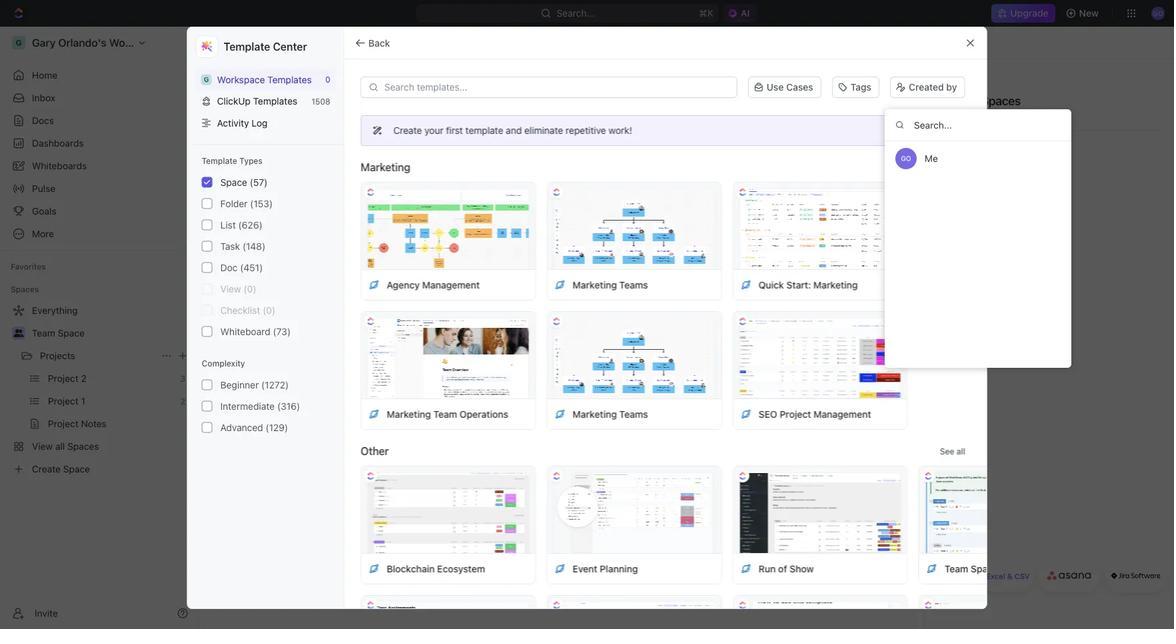 Task type: locate. For each thing, give the bounding box(es) containing it.
team space link
[[32, 323, 191, 344]]

complexity
[[202, 359, 245, 369]]

(73)
[[273, 326, 291, 337]]

template types
[[202, 156, 263, 166]]

user group image
[[14, 330, 24, 338]]

0 vertical spatial new
[[1080, 8, 1099, 19]]

1 vertical spatial your
[[424, 125, 443, 136]]

operations
[[459, 409, 508, 420]]

all
[[957, 447, 966, 456]]

1 horizontal spatial team
[[433, 409, 457, 420]]

1 vertical spatial team space
[[945, 564, 998, 575]]

1 vertical spatial search...
[[859, 123, 897, 134]]

home
[[32, 70, 58, 81]]

workspace
[[217, 74, 265, 85]]

search... inside button
[[859, 123, 897, 134]]

template left types
[[202, 156, 237, 166]]

spaces down workspace templates
[[256, 88, 321, 110]]

0 horizontal spatial search...
[[557, 8, 595, 19]]

0 vertical spatial (0)
[[244, 284, 256, 295]]

start:
[[787, 280, 811, 291]]

template for template center
[[224, 40, 270, 53]]

1 vertical spatial (0)
[[263, 305, 276, 316]]

teams for quick
[[619, 280, 648, 291]]

spaces down visible
[[944, 112, 972, 121]]

activity
[[217, 117, 249, 128]]

whiteboard (73)
[[220, 326, 291, 337]]

shown
[[974, 112, 998, 121]]

2 horizontal spatial team
[[945, 564, 969, 575]]

all
[[226, 37, 237, 48], [229, 88, 252, 110], [535, 274, 544, 284]]

team inside tree
[[32, 328, 55, 339]]

spaces left joined
[[546, 274, 574, 284]]

dashboards
[[32, 138, 84, 149]]

a
[[969, 280, 974, 291]]

templates down center at the left
[[268, 74, 312, 85]]

create
[[393, 125, 422, 136]]

0 horizontal spatial agency
[[387, 280, 420, 291]]

space up the search... button
[[870, 94, 896, 105]]

search...
[[557, 8, 595, 19], [859, 123, 897, 134]]

0 vertical spatial marketing teams
[[573, 280, 648, 291]]

1 vertical spatial template
[[202, 156, 237, 166]]

0 horizontal spatial (0)
[[244, 284, 256, 295]]

0 horizontal spatial management
[[422, 280, 480, 291]]

your right in
[[1009, 112, 1026, 121]]

gary orlando's workspace, , element
[[201, 74, 212, 85]]

(0) right view
[[244, 284, 256, 295]]

2 marketing teams from the top
[[573, 409, 648, 420]]

2 agency from the left
[[1082, 280, 1115, 291]]

goals link
[[5, 201, 193, 222]]

agency management
[[387, 280, 480, 291]]

(0)
[[244, 284, 256, 295], [263, 305, 276, 316]]

whiteboards
[[32, 160, 87, 171]]

space up projects
[[58, 328, 85, 339]]

0 vertical spatial management
[[422, 280, 480, 291]]

0 vertical spatial team
[[32, 328, 55, 339]]

back button
[[350, 32, 398, 54]]

tree
[[5, 300, 193, 480]]

template up workspace
[[224, 40, 270, 53]]

team left operations
[[433, 409, 457, 420]]

0 horizontal spatial team space
[[32, 328, 85, 339]]

2 teams from the top
[[619, 409, 648, 420]]

1 teams from the top
[[619, 280, 648, 291]]

0 vertical spatial your
[[1009, 112, 1026, 121]]

1 marketing teams from the top
[[573, 280, 648, 291]]

beginner (1272)
[[220, 380, 289, 391]]

clickup templates
[[217, 96, 298, 107]]

space inside sidebar navigation
[[58, 328, 85, 339]]

all spaces down workspace templates
[[229, 88, 321, 110]]

team space up projects
[[32, 328, 85, 339]]

new space button
[[828, 89, 905, 111]]

0 horizontal spatial your
[[424, 125, 443, 136]]

0 vertical spatial teams
[[619, 280, 648, 291]]

1 horizontal spatial (0)
[[263, 305, 276, 316]]

0 horizontal spatial team
[[32, 328, 55, 339]]

created
[[909, 82, 944, 93]]

team space
[[32, 328, 85, 339], [945, 564, 998, 575]]

(451)
[[240, 262, 263, 273]]

0 vertical spatial team space
[[32, 328, 85, 339]]

pulse
[[32, 183, 55, 194]]

repetitive
[[566, 125, 606, 136]]

0 vertical spatial template
[[224, 40, 270, 53]]

all spaces up workspace
[[226, 37, 271, 48]]

1 horizontal spatial new
[[1080, 8, 1099, 19]]

space inside button
[[870, 94, 896, 105]]

tree containing team space
[[5, 300, 193, 480]]

g
[[204, 76, 209, 83]]

favorites
[[11, 262, 46, 271]]

advanced (129)
[[220, 422, 288, 433]]

advanced
[[220, 422, 263, 433]]

1508
[[312, 97, 331, 106]]

event
[[573, 564, 597, 575]]

team right user group icon
[[32, 328, 55, 339]]

all down workspace
[[229, 88, 252, 110]]

spaces down favorites
[[11, 285, 39, 294]]

new inside button
[[848, 94, 867, 105]]

your inside visible spaces spaces shown in your left sidebar.
[[1009, 112, 1026, 121]]

1 horizontal spatial agency
[[1082, 280, 1115, 291]]

space left &
[[971, 564, 998, 575]]

space down template types
[[220, 177, 247, 188]]

activity log
[[217, 117, 268, 128]]

see all button
[[935, 444, 971, 460]]

media
[[1006, 280, 1033, 291]]

1 vertical spatial team
[[433, 409, 457, 420]]

pulse link
[[5, 178, 193, 199]]

planning
[[600, 564, 638, 575]]

Search... text field
[[885, 109, 1072, 141]]

new
[[1080, 8, 1099, 19], [848, 94, 867, 105]]

new right "upgrade"
[[1080, 8, 1099, 19]]

team left excel
[[945, 564, 969, 575]]

0 vertical spatial search...
[[557, 8, 595, 19]]

left
[[1028, 112, 1041, 121]]

new up the search... button
[[848, 94, 867, 105]]

0 vertical spatial templates
[[268, 74, 312, 85]]

marketing teams for marketing team operations
[[573, 409, 648, 420]]

(0) up (73)
[[263, 305, 276, 316]]

marketing teams for agency management
[[573, 280, 648, 291]]

created by button
[[891, 77, 966, 98]]

template
[[465, 125, 503, 136]]

(129)
[[266, 422, 288, 433]]

new for new space
[[848, 94, 867, 105]]

all left joined
[[535, 274, 544, 284]]

1 vertical spatial templates
[[253, 96, 298, 107]]

(153)
[[250, 198, 273, 209]]

1 vertical spatial new
[[848, 94, 867, 105]]

1 horizontal spatial your
[[1009, 112, 1026, 121]]

activity log button
[[196, 112, 336, 134]]

1 vertical spatial teams
[[619, 409, 648, 420]]

new for new
[[1080, 8, 1099, 19]]

first
[[446, 125, 463, 136]]

home link
[[5, 65, 193, 86]]

(626)
[[238, 219, 263, 231]]

templates
[[268, 74, 312, 85], [253, 96, 298, 107]]

teams for seo
[[619, 409, 648, 420]]

2 vertical spatial team
[[945, 564, 969, 575]]

team space inside tree
[[32, 328, 85, 339]]

spaces inside sidebar navigation
[[11, 285, 39, 294]]

team
[[32, 328, 55, 339], [433, 409, 457, 420], [945, 564, 969, 575]]

0 horizontal spatial new
[[848, 94, 867, 105]]

templates up activity log button
[[253, 96, 298, 107]]

1 horizontal spatial search...
[[859, 123, 897, 134]]

1 horizontal spatial management
[[814, 409, 871, 420]]

new inside 'button'
[[1080, 8, 1099, 19]]

all up workspace
[[226, 37, 237, 48]]

csv
[[1015, 573, 1030, 581]]

templates for workspace templates
[[268, 74, 312, 85]]

go
[[901, 155, 912, 162]]

1 vertical spatial marketing teams
[[573, 409, 648, 420]]

management
[[422, 280, 480, 291], [814, 409, 871, 420]]

excel & csv
[[987, 573, 1030, 581]]

0 vertical spatial all
[[226, 37, 237, 48]]

your left first at the left of page
[[424, 125, 443, 136]]

team space left &
[[945, 564, 998, 575]]



Task type: describe. For each thing, give the bounding box(es) containing it.
folder
[[220, 198, 248, 209]]

seo
[[759, 409, 777, 420]]

tree inside sidebar navigation
[[5, 300, 193, 480]]

1 horizontal spatial team space
[[945, 564, 998, 575]]

(57)
[[250, 177, 268, 188]]

upgrade
[[1011, 8, 1049, 19]]

spaces left center at the left
[[239, 37, 271, 48]]

checklist
[[220, 305, 260, 316]]

doc
[[220, 262, 238, 273]]

(0) for view (0)
[[244, 284, 256, 295]]

more
[[935, 126, 954, 135]]

⌘k
[[699, 8, 714, 19]]

1 agency from the left
[[387, 280, 420, 291]]

start a social media marketing agency
[[945, 280, 1115, 291]]

created by
[[909, 82, 958, 93]]

eliminate
[[524, 125, 563, 136]]

all spaces joined
[[535, 274, 599, 284]]

2 vertical spatial all
[[535, 274, 544, 284]]

list
[[220, 219, 236, 231]]

Search templates... text field
[[385, 82, 730, 93]]

of
[[778, 564, 787, 575]]

sidebar.
[[1043, 112, 1073, 121]]

folder (153)
[[220, 198, 273, 209]]

learn
[[911, 126, 932, 135]]

(148)
[[243, 241, 266, 252]]

intermediate
[[220, 401, 275, 412]]

sidebar navigation
[[0, 27, 199, 630]]

view
[[220, 284, 241, 295]]

templates for clickup templates
[[253, 96, 298, 107]]

inbox
[[32, 92, 55, 103]]

template for template types
[[202, 156, 237, 166]]

0
[[325, 75, 331, 84]]

ecosystem
[[437, 564, 485, 575]]

other
[[361, 445, 389, 458]]

marketing team operations
[[387, 409, 508, 420]]

excel
[[987, 573, 1006, 581]]

create your first template and eliminate repetitive work!
[[393, 125, 632, 136]]

me
[[925, 153, 939, 164]]

by
[[947, 82, 958, 93]]

center
[[273, 40, 307, 53]]

(316)
[[277, 401, 300, 412]]

project
[[780, 409, 811, 420]]

upgrade link
[[992, 4, 1056, 23]]

task
[[220, 241, 240, 252]]

1 vertical spatial all spaces
[[229, 88, 321, 110]]

projects link
[[40, 346, 156, 367]]

spaces up in
[[982, 93, 1021, 108]]

(1272)
[[261, 380, 289, 391]]

1 vertical spatial all
[[229, 88, 252, 110]]

whiteboards link
[[5, 155, 193, 177]]

1 vertical spatial management
[[814, 409, 871, 420]]

favorites button
[[5, 259, 51, 275]]

doc (451)
[[220, 262, 263, 273]]

whiteboard
[[220, 326, 271, 337]]

template center
[[224, 40, 307, 53]]

0 vertical spatial all spaces
[[226, 37, 271, 48]]

invite
[[35, 608, 58, 619]]

run
[[759, 564, 776, 575]]

new space
[[848, 94, 896, 105]]

run of show
[[759, 564, 814, 575]]

seo project management
[[759, 409, 871, 420]]

blockchain
[[387, 564, 435, 575]]

see
[[940, 447, 955, 456]]

(0) for checklist (0)
[[263, 305, 276, 316]]

projects
[[40, 351, 75, 362]]

work!
[[609, 125, 632, 136]]

learn more link
[[905, 123, 960, 139]]

show
[[790, 564, 814, 575]]

search... button
[[840, 118, 905, 139]]

quick start: marketing
[[759, 280, 858, 291]]

quick
[[759, 280, 784, 291]]

log
[[252, 117, 268, 128]]

event planning
[[573, 564, 638, 575]]

docs link
[[5, 110, 193, 131]]

space (57)
[[220, 177, 268, 188]]

excel & csv link
[[971, 560, 1035, 593]]

checklist (0)
[[220, 305, 276, 316]]

&
[[1008, 573, 1013, 581]]

back
[[369, 37, 390, 48]]

in
[[1000, 112, 1007, 121]]

beginner
[[220, 380, 259, 391]]

blockchain ecosystem
[[387, 564, 485, 575]]

task (148)
[[220, 241, 266, 252]]

new button
[[1061, 3, 1107, 24]]

goals
[[32, 206, 56, 217]]

start
[[945, 280, 967, 291]]

docs
[[32, 115, 54, 126]]

learn more
[[911, 126, 954, 135]]



Task type: vqa. For each thing, say whether or not it's contained in the screenshot.
(626) at top
yes



